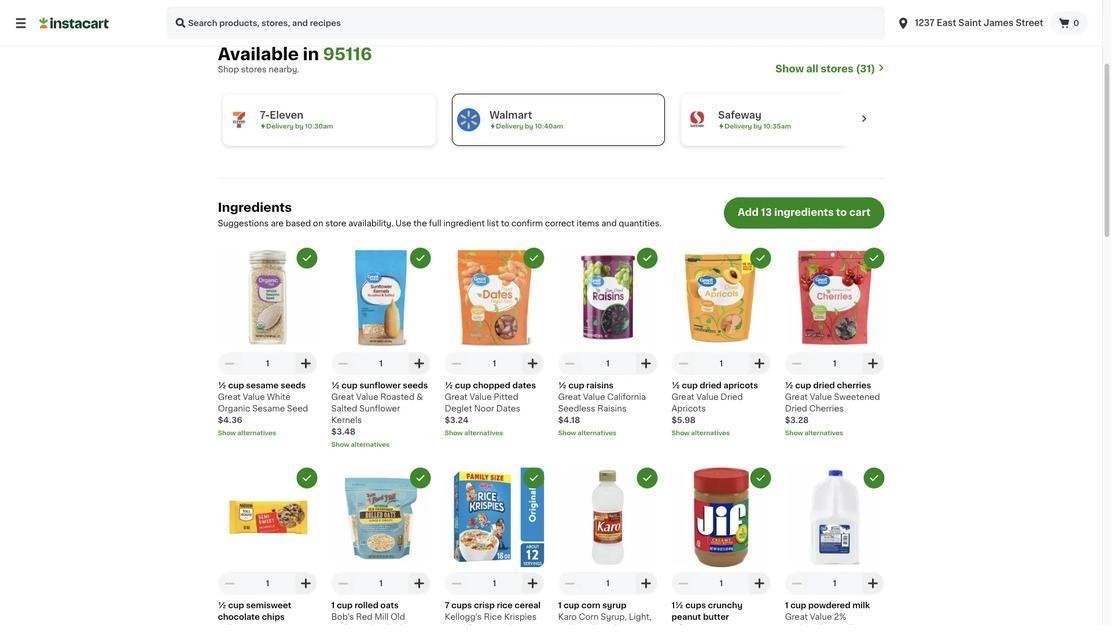 Task type: vqa. For each thing, say whether or not it's contained in the screenshot.
Ebt
no



Task type: describe. For each thing, give the bounding box(es) containing it.
cereal
[[515, 602, 541, 610]]

13
[[762, 208, 772, 217]]

safeway
[[718, 110, 762, 120]]

quantities.
[[619, 219, 662, 228]]

based
[[286, 219, 311, 228]]

with
[[559, 625, 576, 625]]

store
[[326, 219, 347, 228]]

chopped
[[473, 382, 511, 390]]

rolled
[[355, 602, 379, 610]]

cup for 1 cup corn syrup karo corn syrup, light, with real vanilla
[[564, 602, 580, 610]]

ingredient
[[444, 219, 485, 228]]

1 for ½ cup chopped dates
[[493, 360, 497, 368]]

1 for ½ cup semisweet chocolate chips
[[266, 580, 270, 588]]

great for great value pitted deglet noor dates
[[445, 393, 468, 401]]

½ for ½ cup dried cherries
[[786, 382, 794, 390]]

½ for ½ cup sesame seeds
[[218, 382, 226, 390]]

salted
[[332, 405, 358, 413]]

availability.
[[349, 219, 394, 228]]

white
[[267, 393, 291, 401]]

mill
[[375, 613, 389, 621]]

alternatives inside ½ cup dried apricots great value dried apricots $5.98 show alternatives
[[692, 430, 730, 436]]

½ inside ½ cup semisweet chocolate chips
[[218, 602, 226, 610]]

delivery by 10:40am
[[496, 123, 563, 129]]

and
[[602, 219, 617, 228]]

organic
[[218, 405, 250, 413]]

show all stores (31)
[[776, 64, 876, 74]]

old
[[391, 613, 405, 621]]

0 button
[[1051, 12, 1089, 35]]

cherries
[[838, 382, 872, 390]]

$5.98
[[672, 416, 696, 424]]

value for $4.36
[[243, 393, 265, 401]]

delivery for 7-eleven
[[266, 123, 293, 129]]

milk
[[853, 602, 871, 610]]

½ for ½ cup chopped dates
[[445, 382, 453, 390]]

value for $5.98
[[697, 393, 719, 401]]

saint
[[959, 19, 982, 27]]

street
[[1016, 19, 1044, 27]]

peanut
[[672, 613, 702, 621]]

crisp
[[474, 602, 495, 610]]

great inside 1 cup powdered milk great value 2% reduced fat milk
[[786, 613, 808, 621]]

rolled
[[376, 625, 402, 625]]

available
[[218, 46, 299, 63]]

great for great value roasted & salted sunflower kernels
[[332, 393, 354, 401]]

$4.18
[[559, 416, 581, 424]]

cart
[[850, 208, 871, 217]]

10:35am
[[764, 123, 791, 129]]

1237 east saint james street button
[[890, 7, 1051, 39]]

semisweet
[[246, 602, 292, 610]]

cups for 1½
[[686, 602, 706, 610]]

delivery for walmart
[[496, 123, 523, 129]]

show inside ½ cup dried apricots great value dried apricots $5.98 show alternatives
[[672, 430, 690, 436]]

by for 7-eleven
[[295, 123, 303, 129]]

unselect item image for 1 cup rolled oats
[[416, 473, 426, 483]]

$4.36
[[218, 416, 242, 424]]

by for walmart
[[525, 123, 533, 129]]

add 13 ingredients to cart button
[[724, 197, 885, 229]]

1 for 7 cups crisp rice cereal
[[493, 580, 497, 588]]

dates
[[513, 382, 536, 390]]

reduced
[[786, 625, 823, 625]]

sweetened
[[835, 393, 881, 401]]

increment quantity image for ½ cup chopped dates
[[526, 357, 540, 371]]

syrup
[[603, 602, 627, 610]]

rice cereal energy bars image
[[552, 0, 1103, 17]]

95116
[[323, 46, 372, 63]]

½ for ½ cup sunflower seeds
[[332, 382, 340, 390]]

cup for 1 cup powdered milk great value 2% reduced fat milk
[[791, 602, 807, 610]]

unselect item image for ½ cup dried cherries
[[870, 253, 880, 263]]

use
[[396, 219, 412, 228]]

to inside add 13 ingredients to cart button
[[837, 208, 848, 217]]

are
[[271, 219, 284, 228]]

powdered
[[809, 602, 851, 610]]

decrement quantity image for ½ cup raisins
[[563, 357, 577, 371]]

show alternatives button for $4.18
[[559, 428, 658, 438]]

kellogg's
[[445, 613, 482, 621]]

instacart logo image
[[39, 16, 109, 30]]

rice
[[484, 613, 502, 621]]

1 inside 1 cup powdered milk great value 2% reduced fat milk
[[786, 602, 789, 610]]

&
[[417, 393, 423, 401]]

eleven
[[270, 110, 303, 120]]

walmart
[[490, 110, 532, 120]]

½ for ½ cup raisins
[[559, 382, 567, 390]]

1 for ½ cup dried cherries
[[834, 360, 837, 368]]

7-eleven
[[260, 110, 303, 120]]

increment quantity image for 1 cup rolled oats
[[413, 577, 427, 591]]

unselect item image for ½ cup raisins
[[643, 253, 653, 263]]

show inside ½ cup dried cherries great value sweetened dried cherries $3.28 show alternatives
[[786, 430, 804, 436]]

cup for ½ cup semisweet chocolate chips
[[228, 602, 244, 610]]

breakfast
[[445, 625, 484, 625]]

show inside button
[[776, 64, 805, 74]]

1 inside 1 cup rolled oats bob's red mill old fashioned rolled oats
[[332, 602, 335, 610]]

increment quantity image for ½ cup sesame seeds
[[299, 357, 313, 371]]

1237 east saint james street button
[[897, 7, 1044, 39]]

$3.48
[[332, 428, 356, 436]]

½ cup sesame seeds great value white organic sesame seed $4.36 show alternatives
[[218, 382, 308, 436]]

fat
[[825, 625, 837, 625]]

show all stores (31) button
[[776, 63, 885, 75]]

decrement quantity image for ½ cup dried apricots
[[677, 357, 691, 371]]

Search field
[[167, 7, 885, 39]]

apricots
[[672, 405, 706, 413]]

1 for 1½ cups crunchy peanut butter
[[720, 580, 724, 588]]

decrement quantity image for ½ cup semisweet chocolate chips
[[223, 577, 237, 591]]

1 for 1 cup powdered milk
[[834, 580, 837, 588]]

½ cup dried apricots great value dried apricots $5.98 show alternatives
[[672, 382, 759, 436]]

nearby.
[[269, 65, 299, 74]]

chips
[[262, 613, 285, 621]]

oats
[[381, 602, 399, 610]]

½ cup dried cherries great value sweetened dried cherries $3.28 show alternatives
[[786, 382, 881, 436]]

james
[[984, 19, 1014, 27]]

great for great value white organic sesame seed
[[218, 393, 241, 401]]

milk
[[839, 625, 856, 625]]

cup for ½ cup dried apricots great value dried apricots $5.98 show alternatives
[[682, 382, 698, 390]]

1237 east saint james street
[[916, 19, 1044, 27]]

$3.28
[[786, 416, 809, 424]]

add
[[738, 208, 759, 217]]

by for safeway
[[754, 123, 762, 129]]

sesame
[[246, 382, 279, 390]]

7
[[445, 602, 450, 610]]

real
[[578, 625, 596, 625]]

seeds for white
[[281, 382, 306, 390]]

(31)
[[856, 64, 876, 74]]

dried for sweetened
[[814, 382, 836, 390]]

7 cups crisp rice cereal kellogg's rice krispies breakfast cerea
[[445, 602, 541, 625]]

increment quantity image for seeds
[[413, 357, 427, 371]]

all
[[807, 64, 819, 74]]

vanilla
[[598, 625, 624, 625]]

decrement quantity image for ½ cup sunflower seeds
[[336, 357, 350, 371]]

delivery for safeway
[[725, 123, 752, 129]]

decrement quantity image for 1½ cups crunchy peanut butter
[[677, 577, 691, 591]]



Task type: locate. For each thing, give the bounding box(es) containing it.
alternatives down $3.48
[[351, 441, 390, 448]]

increment quantity image for ½ cup raisins
[[640, 357, 654, 371]]

show down '$3.28'
[[786, 430, 804, 436]]

1 up sesame
[[266, 360, 270, 368]]

value inside ½ cup dried apricots great value dried apricots $5.98 show alternatives
[[697, 393, 719, 401]]

cups for 7
[[452, 602, 472, 610]]

1 cup rolled oats bob's red mill old fashioned rolled oats
[[332, 602, 425, 625]]

½ up '$3.28'
[[786, 382, 794, 390]]

increment quantity image for 1 cup corn syrup
[[640, 577, 654, 591]]

cup up bob's at bottom
[[337, 602, 353, 610]]

0 horizontal spatial delivery
[[266, 123, 293, 129]]

0
[[1074, 19, 1080, 27]]

cup up "karo"
[[564, 602, 580, 610]]

light,
[[629, 613, 652, 621]]

2 by from the left
[[525, 123, 533, 129]]

to
[[837, 208, 848, 217], [501, 219, 510, 228]]

rice
[[497, 602, 513, 610]]

1 inside 1 cup corn syrup karo corn syrup, light, with real vanilla
[[559, 602, 562, 610]]

1 cups from the left
[[452, 602, 472, 610]]

show down $5.98
[[672, 430, 690, 436]]

value inside ½ cup raisins great value california seedless raisins $4.18 show alternatives
[[583, 393, 606, 401]]

dried for dried
[[700, 382, 722, 390]]

decrement quantity image for 1 cup rolled oats
[[336, 577, 350, 591]]

cup
[[228, 382, 244, 390], [342, 382, 358, 390], [455, 382, 471, 390], [569, 382, 585, 390], [682, 382, 698, 390], [796, 382, 812, 390], [228, 602, 244, 610], [337, 602, 353, 610], [564, 602, 580, 610], [791, 602, 807, 610]]

roasted
[[381, 393, 415, 401]]

½ up the deglet
[[445, 382, 453, 390]]

dried inside ½ cup dried cherries great value sweetened dried cherries $3.28 show alternatives
[[786, 405, 808, 413]]

unselect item image for 1 cup powdered milk
[[870, 473, 880, 483]]

1 up "reduced"
[[786, 602, 789, 610]]

great up the deglet
[[445, 393, 468, 401]]

unselect item image for ½ cup sunflower seeds
[[416, 253, 426, 263]]

delivery down walmart
[[496, 123, 523, 129]]

seeds inside ½ cup sesame seeds great value white organic sesame seed $4.36 show alternatives
[[281, 382, 306, 390]]

1 up "karo"
[[559, 602, 562, 610]]

dried inside ½ cup dried apricots great value dried apricots $5.98 show alternatives
[[700, 382, 722, 390]]

cup for 1 cup rolled oats bob's red mill old fashioned rolled oats
[[337, 602, 353, 610]]

cups
[[452, 602, 472, 610], [686, 602, 706, 610]]

cup up organic
[[228, 382, 244, 390]]

1 horizontal spatial delivery
[[496, 123, 523, 129]]

½ up organic
[[218, 382, 226, 390]]

show inside ½ cup chopped dates great value pitted deglet noor dates $3.24 show alternatives
[[445, 430, 463, 436]]

dried
[[721, 393, 743, 401], [786, 405, 808, 413]]

2 delivery from the left
[[496, 123, 523, 129]]

0 horizontal spatial by
[[295, 123, 303, 129]]

unselect item image for ½ cup dried apricots
[[756, 253, 766, 263]]

1 vertical spatial to
[[501, 219, 510, 228]]

crunchy
[[708, 602, 743, 610]]

in
[[303, 46, 319, 63]]

decrement quantity image up bob's at bottom
[[336, 577, 350, 591]]

by
[[295, 123, 303, 129], [525, 123, 533, 129], [754, 123, 762, 129]]

1 up ½ cup dried apricots great value dried apricots $5.98 show alternatives
[[720, 360, 724, 368]]

3 delivery from the left
[[725, 123, 752, 129]]

great up apricots on the bottom right of page
[[672, 393, 695, 401]]

1 for ½ cup sesame seeds
[[266, 360, 270, 368]]

decrement quantity image up apricots on the bottom right of page
[[677, 357, 691, 371]]

decrement quantity image up 7
[[450, 577, 464, 591]]

unselect item image
[[529, 253, 539, 263], [643, 253, 653, 263], [416, 473, 426, 483], [643, 473, 653, 483], [870, 473, 880, 483]]

butter
[[704, 613, 730, 621]]

value inside ½ cup sesame seeds great value white organic sesame seed $4.36 show alternatives
[[243, 393, 265, 401]]

dried
[[700, 382, 722, 390], [814, 382, 836, 390]]

show alternatives button down noor at the bottom left of page
[[445, 428, 545, 438]]

sunflower
[[360, 405, 400, 413]]

cup inside ½ cup raisins great value california seedless raisins $4.18 show alternatives
[[569, 382, 585, 390]]

raisins
[[598, 405, 627, 413]]

bob's
[[332, 613, 354, 621]]

½ up chocolate
[[218, 602, 226, 610]]

decrement quantity image up the deglet
[[450, 357, 464, 371]]

½ up apricots on the bottom right of page
[[672, 382, 680, 390]]

the
[[414, 219, 427, 228]]

show alternatives button
[[218, 428, 318, 438], [445, 428, 545, 438], [559, 428, 658, 438], [672, 428, 772, 438], [786, 428, 885, 438], [332, 440, 431, 449]]

1 for 1 cup rolled oats
[[380, 580, 383, 588]]

0 vertical spatial dried
[[721, 393, 743, 401]]

cup inside ½ cup sesame seeds great value white organic sesame seed $4.36 show alternatives
[[228, 382, 244, 390]]

cup inside 1 cup corn syrup karo corn syrup, light, with real vanilla
[[564, 602, 580, 610]]

cup for ½ cup sesame seeds great value white organic sesame seed $4.36 show alternatives
[[228, 382, 244, 390]]

unselect item image for 1½ cups crunchy peanut butter
[[756, 473, 766, 483]]

show alternatives button down sunflower
[[332, 440, 431, 449]]

0 horizontal spatial dried
[[721, 393, 743, 401]]

cup inside 1 cup rolled oats bob's red mill old fashioned rolled oats
[[337, 602, 353, 610]]

stores inside button
[[821, 64, 854, 74]]

1 for ½ cup sunflower seeds
[[380, 360, 383, 368]]

1 up syrup
[[607, 580, 610, 588]]

unselect item image for ½ cup semisweet chocolate chips
[[302, 473, 312, 483]]

cup up cherries on the right bottom of the page
[[796, 382, 812, 390]]

cup inside ½ cup chopped dates great value pitted deglet noor dates $3.24 show alternatives
[[455, 382, 471, 390]]

confirm
[[512, 219, 543, 228]]

suggestions are based on store availability. use the full ingredient list to confirm correct items and quantities.
[[218, 219, 662, 228]]

increment quantity image for cherries
[[867, 357, 881, 371]]

1 horizontal spatial by
[[525, 123, 533, 129]]

deglet
[[445, 405, 472, 413]]

increment quantity image for apricots
[[753, 357, 767, 371]]

great up salted
[[332, 393, 354, 401]]

½ inside ½ cup dried apricots great value dried apricots $5.98 show alternatives
[[672, 382, 680, 390]]

delivery by 10:35am
[[725, 123, 791, 129]]

1 for ½ cup raisins
[[607, 360, 610, 368]]

1 for ½ cup dried apricots
[[720, 360, 724, 368]]

great for great value sweetened dried cherries
[[786, 393, 808, 401]]

alternatives inside ½ cup sesame seeds great value white organic sesame seed $4.36 show alternatives
[[238, 430, 276, 436]]

show alternatives button for $3.48
[[332, 440, 431, 449]]

great inside ½ cup sunflower seeds great value roasted & salted sunflower kernels $3.48 show alternatives
[[332, 393, 354, 401]]

seeds inside ½ cup sunflower seeds great value roasted & salted sunflower kernels $3.48 show alternatives
[[403, 382, 428, 390]]

cherries
[[810, 405, 844, 413]]

1 up oats
[[380, 580, 383, 588]]

1 horizontal spatial to
[[837, 208, 848, 217]]

1 horizontal spatial dried
[[786, 405, 808, 413]]

1 up semisweet at the left of the page
[[266, 580, 270, 588]]

on
[[313, 219, 324, 228]]

chocolate
[[218, 613, 260, 621]]

great inside ½ cup raisins great value california seedless raisins $4.18 show alternatives
[[559, 393, 581, 401]]

1 up sweetened
[[834, 360, 837, 368]]

decrement quantity image up 1½
[[677, 577, 691, 591]]

value for $3.28
[[811, 393, 833, 401]]

increment quantity image for ½ cup semisweet chocolate chips
[[299, 577, 313, 591]]

increment quantity image for 1½ cups crunchy peanut butter
[[753, 577, 767, 591]]

value up cherries on the right bottom of the page
[[811, 393, 833, 401]]

decrement quantity image
[[563, 357, 577, 371], [790, 357, 804, 371], [223, 577, 237, 591], [677, 577, 691, 591], [790, 577, 804, 591]]

1 vertical spatial dried
[[786, 405, 808, 413]]

0 horizontal spatial dried
[[700, 382, 722, 390]]

cup up the deglet
[[455, 382, 471, 390]]

7 eleven image
[[227, 108, 250, 131]]

value inside ½ cup chopped dates great value pitted deglet noor dates $3.24 show alternatives
[[470, 393, 492, 401]]

stores inside available in 95116 shop stores nearby.
[[241, 65, 267, 74]]

show alternatives button down the raisins
[[559, 428, 658, 438]]

alternatives inside ½ cup raisins great value california seedless raisins $4.18 show alternatives
[[578, 430, 617, 436]]

dried up '$3.28'
[[786, 405, 808, 413]]

alternatives down cherries on the right bottom of the page
[[805, 430, 844, 436]]

great inside ½ cup dried cherries great value sweetened dried cherries $3.28 show alternatives
[[786, 393, 808, 401]]

value down sesame
[[243, 393, 265, 401]]

dried up cherries on the right bottom of the page
[[814, 382, 836, 390]]

cup inside ½ cup sunflower seeds great value roasted & salted sunflower kernels $3.48 show alternatives
[[342, 382, 358, 390]]

2 horizontal spatial delivery
[[725, 123, 752, 129]]

sunflower
[[360, 382, 401, 390]]

apricots
[[724, 382, 759, 390]]

great up organic
[[218, 393, 241, 401]]

value up fat
[[811, 613, 833, 621]]

seeds up &
[[403, 382, 428, 390]]

alternatives down sesame
[[238, 430, 276, 436]]

stores
[[821, 64, 854, 74], [241, 65, 267, 74]]

by left 10:35am
[[754, 123, 762, 129]]

½ cup sunflower seeds great value roasted & salted sunflower kernels $3.48 show alternatives
[[332, 382, 428, 448]]

cup up apricots on the bottom right of page
[[682, 382, 698, 390]]

0 horizontal spatial cups
[[452, 602, 472, 610]]

1½
[[672, 602, 684, 610]]

delivery down safeway
[[725, 123, 752, 129]]

value down 'raisins'
[[583, 393, 606, 401]]

cup up chocolate
[[228, 602, 244, 610]]

cup for ½ cup raisins great value california seedless raisins $4.18 show alternatives
[[569, 382, 585, 390]]

dried left apricots
[[700, 382, 722, 390]]

cups inside 1½ cups crunchy peanut butter
[[686, 602, 706, 610]]

great up "reduced"
[[786, 613, 808, 621]]

dried inside ½ cup dried apricots great value dried apricots $5.98 show alternatives
[[721, 393, 743, 401]]

1 dried from the left
[[700, 382, 722, 390]]

show alternatives button for $5.98
[[672, 428, 772, 438]]

value for $3.48
[[356, 393, 379, 401]]

value for $3.24
[[470, 393, 492, 401]]

1 horizontal spatial cups
[[686, 602, 706, 610]]

show down $3.24
[[445, 430, 463, 436]]

alternatives inside ½ cup chopped dates great value pitted deglet noor dates $3.24 show alternatives
[[465, 430, 503, 436]]

increment quantity image up apricots
[[753, 357, 767, 371]]

unselect item image
[[302, 253, 312, 263], [416, 253, 426, 263], [756, 253, 766, 263], [870, 253, 880, 263], [302, 473, 312, 483], [529, 473, 539, 483], [756, 473, 766, 483]]

pitted
[[494, 393, 519, 401]]

decrement quantity image for 1 cup corn syrup
[[563, 577, 577, 591]]

alternatives
[[238, 430, 276, 436], [465, 430, 503, 436], [578, 430, 617, 436], [692, 430, 730, 436], [805, 430, 844, 436], [351, 441, 390, 448]]

show alternatives button down cherries on the right bottom of the page
[[786, 428, 885, 438]]

great
[[218, 393, 241, 401], [332, 393, 354, 401], [445, 393, 468, 401], [559, 393, 581, 401], [672, 393, 695, 401], [786, 393, 808, 401], [786, 613, 808, 621]]

1 for 1 cup corn syrup
[[607, 580, 610, 588]]

items
[[577, 219, 600, 228]]

cups up kellogg's
[[452, 602, 472, 610]]

seeds for roasted
[[403, 382, 428, 390]]

1 horizontal spatial stores
[[821, 64, 854, 74]]

available in 95116 shop stores nearby.
[[218, 46, 372, 74]]

to left the cart
[[837, 208, 848, 217]]

decrement quantity image
[[223, 357, 237, 371], [336, 357, 350, 371], [450, 357, 464, 371], [677, 357, 691, 371], [336, 577, 350, 591], [450, 577, 464, 591], [563, 577, 577, 591]]

2 dried from the left
[[814, 382, 836, 390]]

show left the all
[[776, 64, 805, 74]]

decrement quantity image up salted
[[336, 357, 350, 371]]

1 up 'raisins'
[[607, 360, 610, 368]]

2 cups from the left
[[686, 602, 706, 610]]

cup up "reduced"
[[791, 602, 807, 610]]

7-
[[260, 110, 270, 120]]

decrement quantity image for ½ cup sesame seeds
[[223, 357, 237, 371]]

decrement quantity image up chocolate
[[223, 577, 237, 591]]

corn
[[582, 602, 601, 610]]

cup inside ½ cup dried cherries great value sweetened dried cherries $3.28 show alternatives
[[796, 382, 812, 390]]

show down $3.48
[[332, 441, 350, 448]]

1 up bob's at bottom
[[332, 602, 335, 610]]

1 up sunflower
[[380, 360, 383, 368]]

increment quantity image up milk at bottom right
[[867, 577, 881, 591]]

to right list
[[501, 219, 510, 228]]

2 seeds from the left
[[403, 382, 428, 390]]

3 by from the left
[[754, 123, 762, 129]]

list
[[487, 219, 499, 228]]

½ for ½ cup dried apricots
[[672, 382, 680, 390]]

show alternatives button for $3.28
[[786, 428, 885, 438]]

cup inside ½ cup semisweet chocolate chips
[[228, 602, 244, 610]]

increment quantity image
[[413, 357, 427, 371], [753, 357, 767, 371], [867, 357, 881, 371], [526, 577, 540, 591], [867, 577, 881, 591]]

increment quantity image
[[299, 357, 313, 371], [526, 357, 540, 371], [640, 357, 654, 371], [299, 577, 313, 591], [413, 577, 427, 591], [640, 577, 654, 591], [753, 577, 767, 591]]

value inside 1 cup powdered milk great value 2% reduced fat milk
[[811, 613, 833, 621]]

½ inside ½ cup dried cherries great value sweetened dried cherries $3.28 show alternatives
[[786, 382, 794, 390]]

1
[[266, 360, 270, 368], [380, 360, 383, 368], [493, 360, 497, 368], [607, 360, 610, 368], [720, 360, 724, 368], [834, 360, 837, 368], [266, 580, 270, 588], [380, 580, 383, 588], [493, 580, 497, 588], [607, 580, 610, 588], [720, 580, 724, 588], [834, 580, 837, 588], [332, 602, 335, 610], [559, 602, 562, 610], [786, 602, 789, 610]]

ingredients
[[775, 208, 834, 217]]

alternatives down $5.98
[[692, 430, 730, 436]]

decrement quantity image up seedless
[[563, 357, 577, 371]]

decrement quantity image for 1 cup powdered milk
[[790, 577, 804, 591]]

show inside ½ cup sunflower seeds great value roasted & salted sunflower kernels $3.48 show alternatives
[[332, 441, 350, 448]]

value up sunflower
[[356, 393, 379, 401]]

cup up seedless
[[569, 382, 585, 390]]

decrement quantity image up "karo"
[[563, 577, 577, 591]]

½ up seedless
[[559, 382, 567, 390]]

alternatives down the raisins
[[578, 430, 617, 436]]

red
[[356, 613, 373, 621]]

value inside ½ cup sunflower seeds great value roasted & salted sunflower kernels $3.48 show alternatives
[[356, 393, 379, 401]]

decrement quantity image up '$3.28'
[[790, 357, 804, 371]]

delivery down 7-eleven
[[266, 123, 293, 129]]

decrement quantity image for ½ cup chopped dates
[[450, 357, 464, 371]]

california
[[608, 393, 646, 401]]

add 13 ingredients to cart
[[738, 208, 871, 217]]

dates
[[497, 405, 521, 413]]

1 horizontal spatial seeds
[[403, 382, 428, 390]]

½ inside ½ cup chopped dates great value pitted deglet noor dates $3.24 show alternatives
[[445, 382, 453, 390]]

decrement quantity image for 7 cups crisp rice cereal
[[450, 577, 464, 591]]

dried down apricots
[[721, 393, 743, 401]]

decrement quantity image for ½ cup dried cherries
[[790, 357, 804, 371]]

1 up crunchy
[[720, 580, 724, 588]]

1237
[[916, 19, 935, 27]]

1 by from the left
[[295, 123, 303, 129]]

increment quantity image up the cereal
[[526, 577, 540, 591]]

raisins
[[587, 382, 614, 390]]

decrement quantity image up organic
[[223, 357, 237, 371]]

alternatives inside ½ cup sunflower seeds great value roasted & salted sunflower kernels $3.48 show alternatives
[[351, 441, 390, 448]]

krispies
[[504, 613, 537, 621]]

½ inside ½ cup sesame seeds great value white organic sesame seed $4.36 show alternatives
[[218, 382, 226, 390]]

½ up salted
[[332, 382, 340, 390]]

delivery by 10:30am
[[266, 123, 333, 129]]

½ inside ½ cup raisins great value california seedless raisins $4.18 show alternatives
[[559, 382, 567, 390]]

cup up salted
[[342, 382, 358, 390]]

walmart image
[[457, 108, 480, 131]]

karo
[[559, 613, 577, 621]]

great inside ½ cup sesame seeds great value white organic sesame seed $4.36 show alternatives
[[218, 393, 241, 401]]

show down $4.36
[[218, 430, 236, 436]]

fashioned
[[332, 625, 374, 625]]

by down eleven
[[295, 123, 303, 129]]

by left 10:40am
[[525, 123, 533, 129]]

unselect item image for 1 cup corn syrup
[[643, 473, 653, 483]]

stores right the all
[[821, 64, 854, 74]]

show alternatives button down sesame
[[218, 428, 318, 438]]

value up noor at the bottom left of page
[[470, 393, 492, 401]]

show inside ½ cup raisins great value california seedless raisins $4.18 show alternatives
[[559, 430, 577, 436]]

2 horizontal spatial by
[[754, 123, 762, 129]]

full
[[429, 219, 442, 228]]

1 up crisp
[[493, 580, 497, 588]]

½ cup chopped dates great value pitted deglet noor dates $3.24 show alternatives
[[445, 382, 536, 436]]

increment quantity image up cherries
[[867, 357, 881, 371]]

$3.24
[[445, 416, 469, 424]]

great inside ½ cup dried apricots great value dried apricots $5.98 show alternatives
[[672, 393, 695, 401]]

show alternatives button for $4.36
[[218, 428, 318, 438]]

unselect item image for ½ cup sesame seeds
[[302, 253, 312, 263]]

increment quantity image up &
[[413, 357, 427, 371]]

cup inside ½ cup dried apricots great value dried apricots $5.98 show alternatives
[[682, 382, 698, 390]]

seeds up white
[[281, 382, 306, 390]]

cup for ½ cup dried cherries great value sweetened dried cherries $3.28 show alternatives
[[796, 382, 812, 390]]

cups up peanut
[[686, 602, 706, 610]]

product group
[[218, 248, 318, 438], [332, 248, 431, 449], [445, 248, 545, 438], [559, 248, 658, 438], [672, 248, 772, 438], [786, 248, 885, 438], [218, 468, 318, 625], [332, 468, 431, 625], [445, 468, 545, 625], [559, 468, 658, 625], [672, 468, 772, 625], [786, 468, 885, 625]]

cups inside the 7 cups crisp rice cereal kellogg's rice krispies breakfast cerea
[[452, 602, 472, 610]]

None search field
[[167, 7, 885, 39]]

dried inside ½ cup dried cherries great value sweetened dried cherries $3.28 show alternatives
[[814, 382, 836, 390]]

alternatives inside ½ cup dried cherries great value sweetened dried cherries $3.28 show alternatives
[[805, 430, 844, 436]]

great up '$3.28'
[[786, 393, 808, 401]]

great inside ½ cup chopped dates great value pitted deglet noor dates $3.24 show alternatives
[[445, 393, 468, 401]]

sesame
[[252, 405, 285, 413]]

½ inside ½ cup sunflower seeds great value roasted & salted sunflower kernels $3.48 show alternatives
[[332, 382, 340, 390]]

alternatives down noor at the bottom left of page
[[465, 430, 503, 436]]

cup for ½ cup sunflower seeds great value roasted & salted sunflower kernels $3.48 show alternatives
[[342, 382, 358, 390]]

1 seeds from the left
[[281, 382, 306, 390]]

cup inside 1 cup powdered milk great value 2% reduced fat milk
[[791, 602, 807, 610]]

cup for ½ cup chopped dates great value pitted deglet noor dates $3.24 show alternatives
[[455, 382, 471, 390]]

1½ cups crunchy peanut butter
[[672, 602, 743, 621]]

0 horizontal spatial seeds
[[281, 382, 306, 390]]

unselect item image for ½ cup chopped dates
[[529, 253, 539, 263]]

1 delivery from the left
[[266, 123, 293, 129]]

syrup,
[[601, 613, 627, 621]]

show inside ½ cup sesame seeds great value white organic sesame seed $4.36 show alternatives
[[218, 430, 236, 436]]

0 vertical spatial to
[[837, 208, 848, 217]]

value inside ½ cup dried cherries great value sweetened dried cherries $3.28 show alternatives
[[811, 393, 833, 401]]

delivery
[[266, 123, 293, 129], [496, 123, 523, 129], [725, 123, 752, 129]]

decrement quantity image up "reduced"
[[790, 577, 804, 591]]

value up apricots on the bottom right of page
[[697, 393, 719, 401]]

1 up chopped
[[493, 360, 497, 368]]

0 horizontal spatial to
[[501, 219, 510, 228]]

unselect item image for 7 cups crisp rice cereal
[[529, 473, 539, 483]]

safeway image
[[686, 108, 709, 131]]

1 up powdered
[[834, 580, 837, 588]]

show alternatives button for $3.24
[[445, 428, 545, 438]]

show alternatives button down $5.98
[[672, 428, 772, 438]]

0 horizontal spatial stores
[[241, 65, 267, 74]]

great for great value dried apricots
[[672, 393, 695, 401]]

stores down available
[[241, 65, 267, 74]]

kernels
[[332, 416, 362, 424]]

great up seedless
[[559, 393, 581, 401]]

show down $4.18
[[559, 430, 577, 436]]

1 horizontal spatial dried
[[814, 382, 836, 390]]



